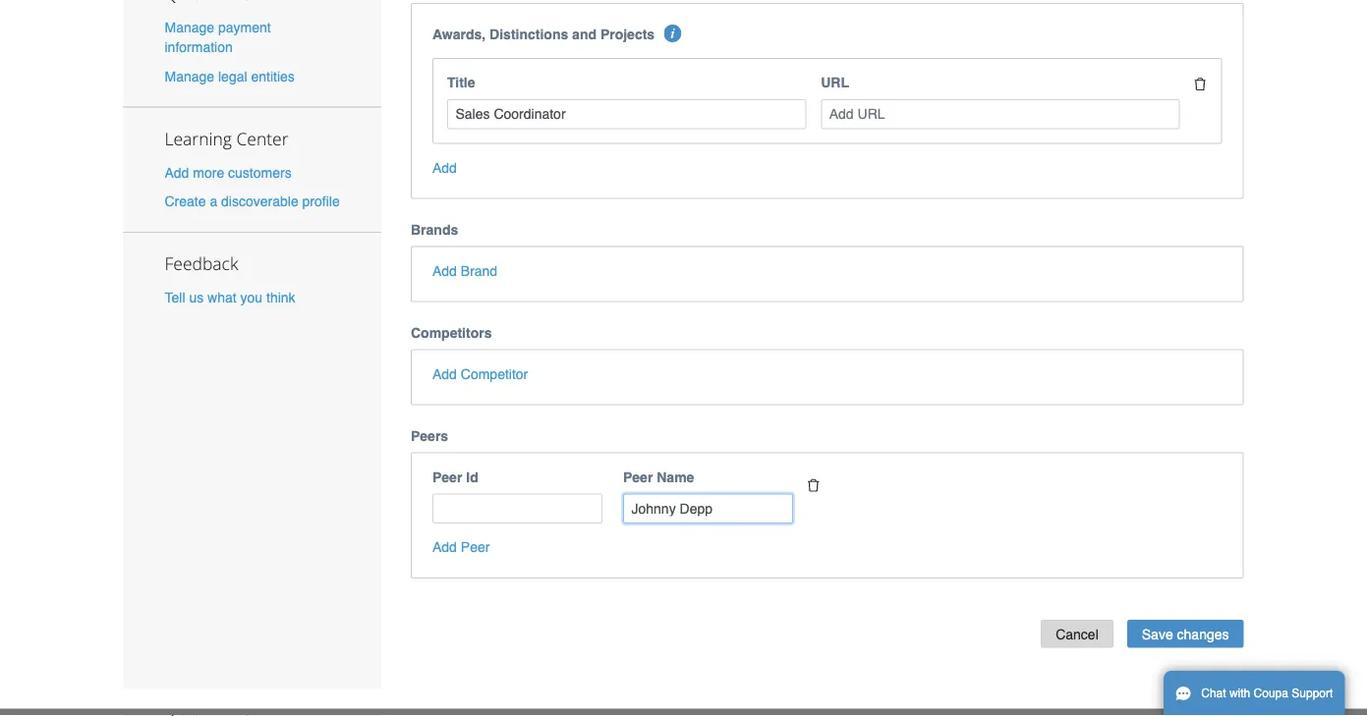 Task type: describe. For each thing, give the bounding box(es) containing it.
manage payment information link
[[165, 20, 271, 55]]

add peer
[[433, 540, 490, 555]]

save changes button
[[1127, 620, 1244, 648]]

manage for manage payment information
[[165, 20, 214, 35]]

add for add more customers
[[165, 165, 189, 180]]

with
[[1230, 687, 1251, 701]]

and
[[572, 27, 597, 42]]

cancel link
[[1041, 620, 1114, 648]]

awards,
[[433, 27, 486, 42]]

feedback
[[165, 252, 238, 275]]

legal
[[218, 68, 247, 84]]

url
[[821, 75, 849, 90]]

chat with coupa support
[[1201, 687, 1333, 701]]

peers
[[411, 428, 448, 444]]

add brand
[[433, 263, 498, 279]]

manage legal entities link
[[165, 68, 295, 84]]

add competitor
[[433, 366, 528, 382]]

tell us what you think button
[[165, 288, 295, 307]]

brand
[[461, 263, 498, 279]]

us
[[189, 290, 204, 305]]

peer for peer id
[[433, 469, 462, 485]]

add peer button
[[433, 538, 490, 557]]

think
[[266, 290, 295, 305]]

information
[[165, 39, 233, 55]]

add for add
[[433, 160, 457, 175]]

more
[[193, 165, 224, 180]]

add for add brand
[[433, 263, 457, 279]]

add more customers
[[165, 165, 292, 180]]

tell us what you think
[[165, 290, 295, 305]]

peer inside button
[[461, 540, 490, 555]]

learning
[[165, 127, 232, 150]]

tell
[[165, 290, 185, 305]]

you
[[240, 290, 263, 305]]

URL text field
[[821, 99, 1180, 129]]

customers
[[228, 165, 292, 180]]

chat
[[1201, 687, 1226, 701]]



Task type: vqa. For each thing, say whether or not it's contained in the screenshot.
Competitors
yes



Task type: locate. For each thing, give the bounding box(es) containing it.
add down competitors
[[433, 366, 457, 382]]

1 manage from the top
[[165, 20, 214, 35]]

peer left id
[[433, 469, 462, 485]]

create a discoverable profile link
[[165, 193, 340, 209]]

manage legal entities
[[165, 68, 295, 84]]

manage payment information
[[165, 20, 271, 55]]

Peer Id text field
[[433, 494, 603, 524]]

title
[[447, 75, 475, 90]]

changes
[[1177, 626, 1229, 642]]

coupa
[[1254, 687, 1289, 701]]

projects
[[601, 27, 655, 42]]

additional information image
[[664, 25, 682, 42]]

chat with coupa support button
[[1164, 671, 1345, 717]]

profile
[[302, 193, 340, 209]]

id
[[466, 469, 478, 485]]

peer id
[[433, 469, 478, 485]]

cancel
[[1056, 626, 1099, 642]]

manage up information
[[165, 20, 214, 35]]

peer
[[433, 469, 462, 485], [623, 469, 653, 485], [461, 540, 490, 555]]

peer name
[[623, 469, 694, 485]]

save
[[1142, 626, 1173, 642]]

add for add peer
[[433, 540, 457, 555]]

competitors
[[411, 325, 492, 341]]

2 manage from the top
[[165, 68, 214, 84]]

add more customers link
[[165, 165, 292, 180]]

add left brand
[[433, 263, 457, 279]]

manage down information
[[165, 68, 214, 84]]

Peer Name text field
[[623, 494, 793, 524]]

distinctions
[[490, 27, 568, 42]]

Title text field
[[447, 99, 806, 129]]

a
[[210, 193, 217, 209]]

what
[[207, 290, 237, 305]]

0 vertical spatial manage
[[165, 20, 214, 35]]

learning center
[[165, 127, 289, 150]]

add down peer id
[[433, 540, 457, 555]]

entities
[[251, 68, 295, 84]]

manage
[[165, 20, 214, 35], [165, 68, 214, 84]]

1 vertical spatial manage
[[165, 68, 214, 84]]

add up create
[[165, 165, 189, 180]]

center
[[236, 127, 289, 150]]

support
[[1292, 687, 1333, 701]]

add brand button
[[433, 261, 498, 281]]

payment
[[218, 20, 271, 35]]

peer left name
[[623, 469, 653, 485]]

brands
[[411, 222, 458, 237]]

add button
[[433, 158, 457, 177]]

competitor
[[461, 366, 528, 382]]

peer down peer id text box
[[461, 540, 490, 555]]

manage for manage legal entities
[[165, 68, 214, 84]]

peer for peer name
[[623, 469, 653, 485]]

add for add competitor
[[433, 366, 457, 382]]

save changes
[[1142, 626, 1229, 642]]

awards, distinctions and projects
[[433, 27, 655, 42]]

manage inside manage payment information
[[165, 20, 214, 35]]

discoverable
[[221, 193, 299, 209]]

add up brands
[[433, 160, 457, 175]]

create a discoverable profile
[[165, 193, 340, 209]]

add
[[433, 160, 457, 175], [165, 165, 189, 180], [433, 263, 457, 279], [433, 366, 457, 382], [433, 540, 457, 555]]

name
[[657, 469, 694, 485]]

create
[[165, 193, 206, 209]]

add competitor button
[[433, 364, 528, 384]]



